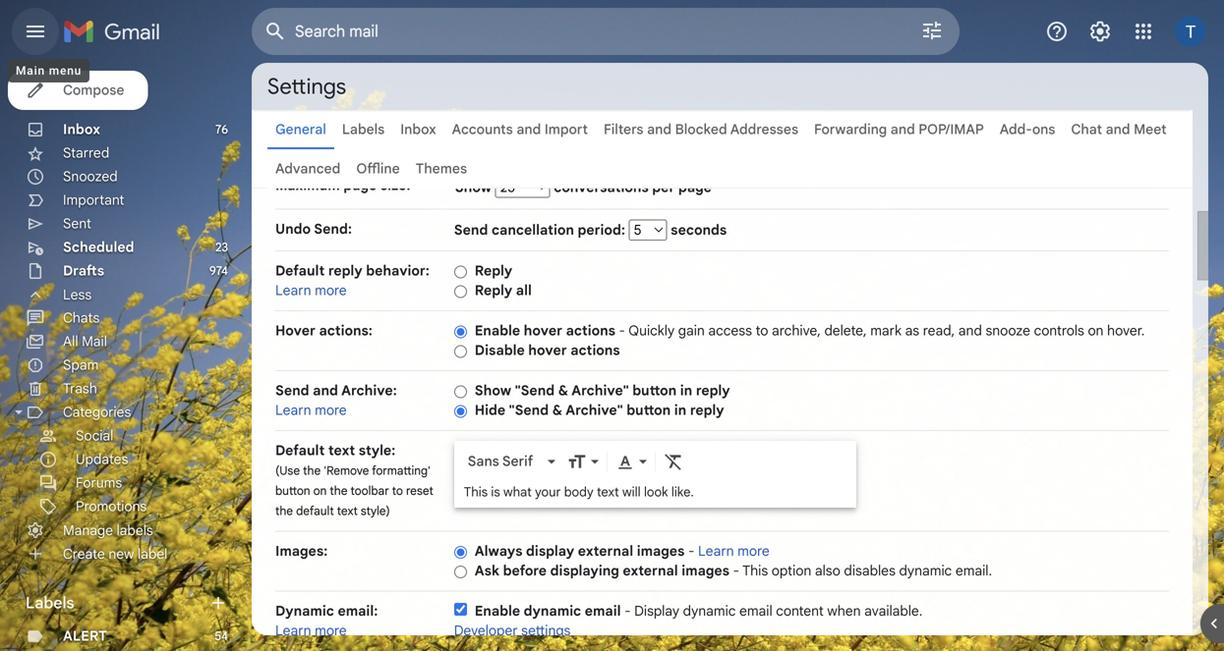 Task type: vqa. For each thing, say whether or not it's contained in the screenshot.
Default inside the Default text style: (Use the 'Remove formatting' button on the toolbar to reset the default text style)
yes



Task type: locate. For each thing, give the bounding box(es) containing it.
enable hover actions - quickly gain access to archive, delete, mark as read, and snooze controls on hover.
[[475, 322, 1145, 340]]

1 horizontal spatial to
[[756, 322, 768, 340]]

23
[[215, 240, 228, 255]]

in down gain
[[680, 382, 692, 400]]

actions:
[[319, 322, 373, 340]]

hover right "disable" at the left bottom of page
[[528, 342, 567, 359]]

default down undo
[[275, 263, 325, 280]]

labels link
[[342, 121, 385, 138]]

email down displaying
[[585, 603, 621, 620]]

promotions
[[76, 498, 147, 516]]

None checkbox
[[454, 604, 467, 616]]

1 default from the top
[[275, 263, 325, 280]]

2 inbox from the left
[[400, 121, 436, 138]]

email left content
[[739, 603, 772, 620]]

inbox for 2nd inbox link from the right
[[63, 121, 100, 138]]

undo
[[275, 221, 311, 238]]

this left is
[[464, 485, 488, 500]]

will
[[622, 485, 641, 500]]

2 vertical spatial the
[[275, 504, 293, 519]]

0 vertical spatial show
[[455, 179, 495, 196]]

in for hide "send & archive" button in reply
[[674, 402, 686, 419]]

and right read,
[[958, 322, 982, 340]]

in up remove formatting ‪(⌘\)‬ image
[[674, 402, 686, 419]]

1 enable from the top
[[475, 322, 520, 340]]

archive" down show "send & archive" button in reply
[[566, 402, 623, 419]]

conversations per page
[[550, 179, 712, 196]]

all
[[63, 333, 78, 350]]

Search mail text field
[[295, 22, 865, 41]]

labels up offline
[[342, 121, 385, 138]]

archive" for show
[[571, 382, 629, 400]]

reply
[[475, 263, 512, 280], [475, 282, 512, 299]]

external up displaying
[[578, 543, 633, 560]]

1 vertical spatial this
[[742, 563, 768, 580]]

0 vertical spatial archive"
[[571, 382, 629, 400]]

2 enable from the top
[[475, 603, 520, 620]]

None search field
[[252, 8, 960, 55]]

1 inbox from the left
[[63, 121, 100, 138]]

learn down dynamic
[[275, 623, 311, 640]]

the
[[303, 464, 321, 479], [330, 484, 348, 499], [275, 504, 293, 519]]

0 horizontal spatial this
[[464, 485, 488, 500]]

starred link
[[63, 145, 109, 162]]

period:
[[578, 222, 625, 239]]

default up (use at the left bottom of page
[[275, 442, 325, 460]]

2 vertical spatial reply
[[690, 402, 724, 419]]

76
[[215, 122, 228, 137]]

and for blocked
[[647, 121, 672, 138]]

1 vertical spatial external
[[623, 563, 678, 580]]

offline link
[[356, 160, 400, 177]]

0 vertical spatial send
[[454, 222, 488, 239]]

enable inside the enable dynamic email - display dynamic email content when available. developer settings
[[475, 603, 520, 620]]

send up reply option
[[454, 222, 488, 239]]

labels up "alert"
[[26, 594, 74, 613]]

on
[[1088, 322, 1104, 340], [313, 484, 327, 499]]

- up ask before displaying external images - this option also disables dynamic email.
[[688, 543, 695, 560]]

learn more link down dynamic
[[275, 623, 347, 640]]

snoozed
[[63, 168, 118, 185]]

0 vertical spatial &
[[558, 382, 568, 400]]

"send right hide at bottom left
[[509, 402, 549, 419]]

0 horizontal spatial page
[[343, 177, 377, 194]]

button down (use at the left bottom of page
[[275, 484, 310, 499]]

0 vertical spatial "send
[[515, 382, 555, 400]]

1 vertical spatial &
[[552, 402, 562, 419]]

inbox link up starred link
[[63, 121, 100, 138]]

settings image
[[1088, 20, 1112, 43]]

learn up (use at the left bottom of page
[[275, 402, 311, 419]]

this left option
[[742, 563, 768, 580]]

before
[[503, 563, 547, 580]]

0 horizontal spatial labels
[[26, 594, 74, 613]]

snoozed link
[[63, 168, 118, 185]]

1 vertical spatial show
[[475, 382, 511, 400]]

manage labels link
[[63, 522, 153, 540]]

1 vertical spatial archive"
[[566, 402, 623, 419]]

and left import
[[516, 121, 541, 138]]

images up the enable dynamic email - display dynamic email content when available. developer settings
[[682, 563, 730, 580]]

the left default
[[275, 504, 293, 519]]

and for archive:
[[313, 382, 338, 400]]

inbox for 2nd inbox link from left
[[400, 121, 436, 138]]

0 vertical spatial button
[[632, 382, 677, 400]]

1 email from the left
[[585, 603, 621, 620]]

more inside default reply behavior: learn more
[[315, 282, 347, 299]]

default inside default reply behavior: learn more
[[275, 263, 325, 280]]

trash
[[63, 380, 97, 398]]

1 horizontal spatial dynamic
[[683, 603, 736, 620]]

compose
[[63, 82, 124, 99]]

enable up developer
[[475, 603, 520, 620]]

0 horizontal spatial inbox link
[[63, 121, 100, 138]]

to right access
[[756, 322, 768, 340]]

1 horizontal spatial inbox
[[400, 121, 436, 138]]

actions up show "send & archive" button in reply
[[570, 342, 620, 359]]

labels
[[117, 522, 153, 540]]

external down always display external images - learn more
[[623, 563, 678, 580]]

reply for reply all
[[475, 282, 512, 299]]

learn up ask before displaying external images - this option also disables dynamic email.
[[698, 543, 734, 560]]

0 vertical spatial external
[[578, 543, 633, 560]]

1 vertical spatial to
[[392, 484, 403, 499]]

updates link
[[76, 451, 128, 468]]

size:
[[380, 177, 410, 194]]

1 horizontal spatial email
[[739, 603, 772, 620]]

"send down disable hover actions
[[515, 382, 555, 400]]

send inside send and archive: learn more
[[275, 382, 309, 400]]

0 horizontal spatial to
[[392, 484, 403, 499]]

images
[[637, 543, 685, 560], [682, 563, 730, 580]]

hover
[[524, 322, 562, 340], [528, 342, 567, 359]]

add-ons link
[[1000, 121, 1055, 138]]

Reply radio
[[454, 265, 467, 280]]

show for show "send & archive" button in reply
[[475, 382, 511, 400]]

enable up "disable" at the left bottom of page
[[475, 322, 520, 340]]

page right per
[[678, 179, 712, 196]]

and right filters
[[647, 121, 672, 138]]

search mail image
[[258, 14, 293, 49]]

inbox inside labels navigation
[[63, 121, 100, 138]]

1 vertical spatial labels
[[26, 594, 74, 613]]

display
[[526, 543, 574, 560]]

send for send cancellation period:
[[454, 222, 488, 239]]

more down dynamic
[[315, 623, 347, 640]]

0 horizontal spatial inbox
[[63, 121, 100, 138]]

more inside the dynamic email: learn more
[[315, 623, 347, 640]]

sent link
[[63, 215, 91, 233]]

1 horizontal spatial on
[[1088, 322, 1104, 340]]

learn more link up ask before displaying external images - this option also disables dynamic email.
[[698, 543, 770, 560]]

updates
[[76, 451, 128, 468]]

archive" up hide "send & archive" button in reply
[[571, 382, 629, 400]]

-
[[619, 322, 625, 340], [688, 543, 695, 560], [733, 563, 739, 580], [624, 603, 631, 620]]

your
[[535, 485, 561, 500]]

starred
[[63, 145, 109, 162]]

categories link
[[63, 404, 131, 421]]

create
[[63, 546, 105, 563]]

page left size:
[[343, 177, 377, 194]]

labels inside navigation
[[26, 594, 74, 613]]

addresses
[[730, 121, 798, 138]]

learn more link for and
[[275, 402, 347, 419]]

0 vertical spatial default
[[275, 263, 325, 280]]

and right chat
[[1106, 121, 1130, 138]]

advanced link
[[275, 160, 340, 177]]

1 horizontal spatial labels
[[342, 121, 385, 138]]

mail
[[82, 333, 107, 350]]

learn more link up hover actions:
[[275, 282, 347, 299]]

to inside default text style: (use the 'remove formatting' button on the toolbar to reset the default text style)
[[392, 484, 403, 499]]

learn up hover
[[275, 282, 311, 299]]

reply up reply all
[[475, 263, 512, 280]]

and left pop/imap
[[891, 121, 915, 138]]

add-
[[1000, 121, 1032, 138]]

- left quickly
[[619, 322, 625, 340]]

1 reply from the top
[[475, 263, 512, 280]]

images down look
[[637, 543, 685, 560]]

disable hover actions
[[475, 342, 620, 359]]

filters and blocked addresses
[[604, 121, 798, 138]]

images:
[[275, 543, 328, 560]]

toolbar
[[351, 484, 389, 499]]

alert
[[63, 628, 107, 645]]

dynamic up settings at the left of the page
[[524, 603, 581, 620]]

1 vertical spatial default
[[275, 442, 325, 460]]

labels for labels link
[[342, 121, 385, 138]]

more inside send and archive: learn more
[[315, 402, 347, 419]]

0 horizontal spatial the
[[275, 504, 293, 519]]

chat and meet
[[1071, 121, 1167, 138]]

& down show "send & archive" button in reply
[[552, 402, 562, 419]]

as
[[905, 322, 919, 340]]

2 horizontal spatial dynamic
[[899, 563, 952, 580]]

reply down access
[[696, 382, 730, 400]]

1 vertical spatial actions
[[570, 342, 620, 359]]

scheduled link
[[63, 239, 134, 256]]

1 vertical spatial button
[[626, 402, 671, 419]]

2 horizontal spatial the
[[330, 484, 348, 499]]

1 vertical spatial reply
[[696, 382, 730, 400]]

1 vertical spatial enable
[[475, 603, 520, 620]]

default
[[275, 263, 325, 280], [275, 442, 325, 460]]

inbox up starred link
[[63, 121, 100, 138]]

look
[[644, 485, 668, 500]]

main menu image
[[24, 20, 47, 43]]

controls
[[1034, 322, 1084, 340]]

snooze
[[986, 322, 1030, 340]]

2 reply from the top
[[475, 282, 512, 299]]

learn more link down archive:
[[275, 402, 347, 419]]

button down show "send & archive" button in reply
[[626, 402, 671, 419]]

to down formatting'
[[392, 484, 403, 499]]

0 vertical spatial this
[[464, 485, 488, 500]]

0 vertical spatial in
[[680, 382, 692, 400]]

spam
[[63, 357, 99, 374]]

& up hide "send & archive" button in reply
[[558, 382, 568, 400]]

0 vertical spatial hover
[[524, 322, 562, 340]]

text left style)
[[337, 504, 358, 519]]

hide
[[475, 402, 505, 419]]

quickly
[[629, 322, 675, 340]]

always
[[475, 543, 522, 560]]

inbox link up "themes"
[[400, 121, 436, 138]]

promotions link
[[76, 498, 147, 516]]

and inside send and archive: learn more
[[313, 382, 338, 400]]

2 default from the top
[[275, 442, 325, 460]]

all mail
[[63, 333, 107, 350]]

on left hover.
[[1088, 322, 1104, 340]]

and left archive:
[[313, 382, 338, 400]]

inbox up "themes"
[[400, 121, 436, 138]]

1 vertical spatial in
[[674, 402, 686, 419]]

Always display external images radio
[[454, 545, 467, 560]]

reply left all
[[475, 282, 512, 299]]

1 horizontal spatial send
[[454, 222, 488, 239]]

less
[[63, 286, 92, 304]]

dynamic down ask before displaying external images - this option also disables dynamic email.
[[683, 603, 736, 620]]

show up hide at bottom left
[[475, 382, 511, 400]]

- left display at bottom right
[[624, 603, 631, 620]]

0 vertical spatial reply
[[475, 263, 512, 280]]

email
[[585, 603, 621, 620], [739, 603, 772, 620]]

actions for disable
[[570, 342, 620, 359]]

hover actions:
[[275, 322, 373, 340]]

2 vertical spatial button
[[275, 484, 310, 499]]

0 vertical spatial enable
[[475, 322, 520, 340]]

gmail image
[[63, 12, 170, 51]]

reply up "formatting options" toolbar
[[690, 402, 724, 419]]

0 vertical spatial labels
[[342, 121, 385, 138]]

learn
[[275, 282, 311, 299], [275, 402, 311, 419], [698, 543, 734, 560], [275, 623, 311, 640]]

actions up disable hover actions
[[566, 322, 615, 340]]

hover up disable hover actions
[[524, 322, 562, 340]]

also
[[815, 563, 840, 580]]

reply down send:
[[328, 263, 362, 280]]

default inside default text style: (use the 'remove formatting' button on the toolbar to reset the default text style)
[[275, 442, 325, 460]]

show down "themes"
[[455, 179, 495, 196]]

1 vertical spatial on
[[313, 484, 327, 499]]

archive"
[[571, 382, 629, 400], [566, 402, 623, 419]]

formatting options toolbar
[[460, 443, 850, 480]]

learn more link
[[275, 282, 347, 299], [275, 402, 347, 419], [698, 543, 770, 560], [275, 623, 347, 640]]

alert link
[[63, 628, 107, 645]]

read,
[[923, 322, 955, 340]]

2 email from the left
[[739, 603, 772, 620]]

0 vertical spatial the
[[303, 464, 321, 479]]

labels heading
[[26, 594, 208, 613]]

actions
[[566, 322, 615, 340], [570, 342, 620, 359]]

on up default
[[313, 484, 327, 499]]

text up 'remove
[[328, 442, 355, 460]]

body
[[564, 485, 593, 500]]

"send for show
[[515, 382, 555, 400]]

1 vertical spatial send
[[275, 382, 309, 400]]

remove formatting ‪(⌘\)‬ image
[[663, 452, 683, 472]]

the down 'remove
[[330, 484, 348, 499]]

1 vertical spatial the
[[330, 484, 348, 499]]

developer
[[454, 623, 518, 640]]

reset
[[406, 484, 433, 499]]

dynamic left email.
[[899, 563, 952, 580]]

the right (use at the left bottom of page
[[303, 464, 321, 479]]

undo send:
[[275, 221, 352, 238]]

hover for disable
[[528, 342, 567, 359]]

& for show
[[558, 382, 568, 400]]

button for hide "send & archive" button in reply
[[626, 402, 671, 419]]

0 horizontal spatial send
[[275, 382, 309, 400]]

labels
[[342, 121, 385, 138], [26, 594, 74, 613]]

page
[[343, 177, 377, 194], [678, 179, 712, 196]]

send down hover
[[275, 382, 309, 400]]

more down archive:
[[315, 402, 347, 419]]

learn inside send and archive: learn more
[[275, 402, 311, 419]]

0 vertical spatial reply
[[328, 263, 362, 280]]

send cancellation period:
[[454, 222, 629, 239]]

dynamic
[[899, 563, 952, 580], [524, 603, 581, 620], [683, 603, 736, 620]]

button up hide "send & archive" button in reply
[[632, 382, 677, 400]]

0 horizontal spatial on
[[313, 484, 327, 499]]

1 vertical spatial reply
[[475, 282, 512, 299]]

1 vertical spatial hover
[[528, 342, 567, 359]]

more up hover actions:
[[315, 282, 347, 299]]

1 horizontal spatial inbox link
[[400, 121, 436, 138]]

0 vertical spatial actions
[[566, 322, 615, 340]]

general link
[[275, 121, 326, 138]]

1 vertical spatial "send
[[509, 402, 549, 419]]

0 horizontal spatial email
[[585, 603, 621, 620]]

1 horizontal spatial this
[[742, 563, 768, 580]]

text left will
[[597, 485, 619, 500]]



Task type: describe. For each thing, give the bounding box(es) containing it.
Show "Send & Archive" button in reply radio
[[454, 385, 467, 399]]

manage
[[63, 522, 113, 540]]

0 vertical spatial text
[[328, 442, 355, 460]]

1 horizontal spatial the
[[303, 464, 321, 479]]

drafts link
[[63, 263, 104, 280]]

2 vertical spatial text
[[337, 504, 358, 519]]

sans
[[468, 453, 499, 470]]

Enable hover actions radio
[[454, 325, 467, 340]]

archive" for hide
[[566, 402, 623, 419]]

manage labels create new label
[[63, 522, 167, 563]]

on inside default text style: (use the 'remove formatting' button on the toolbar to reset the default text style)
[[313, 484, 327, 499]]

more up ask before displaying external images - this option also disables dynamic email.
[[738, 543, 770, 560]]

import
[[545, 121, 588, 138]]

labels navigation
[[0, 63, 252, 652]]

support image
[[1045, 20, 1069, 43]]

menu
[[49, 64, 82, 78]]

hover.
[[1107, 322, 1145, 340]]

sent
[[63, 215, 91, 233]]

formatting'
[[372, 464, 431, 479]]

hover for enable
[[524, 322, 562, 340]]

- left option
[[733, 563, 739, 580]]

chat
[[1071, 121, 1102, 138]]

Reply all radio
[[454, 284, 467, 299]]

reply for show "send & archive" button in reply
[[696, 382, 730, 400]]

drafts
[[63, 263, 104, 280]]

& for hide
[[552, 402, 562, 419]]

chat and meet link
[[1071, 121, 1167, 138]]

chats link
[[63, 310, 100, 327]]

themes
[[416, 160, 467, 177]]

social
[[76, 428, 113, 445]]

meet
[[1134, 121, 1167, 138]]

hover
[[275, 322, 315, 340]]

displaying
[[550, 563, 619, 580]]

categories
[[63, 404, 131, 421]]

style)
[[361, 504, 390, 519]]

like.
[[671, 485, 694, 500]]

offline
[[356, 160, 400, 177]]

1 horizontal spatial page
[[678, 179, 712, 196]]

access
[[708, 322, 752, 340]]

Disable hover actions radio
[[454, 344, 467, 359]]

learn more link for email:
[[275, 623, 347, 640]]

974
[[209, 264, 228, 279]]

important
[[63, 192, 124, 209]]

1 vertical spatial images
[[682, 563, 730, 580]]

Hide "Send & Archive" button in reply radio
[[454, 404, 467, 419]]

option
[[772, 563, 811, 580]]

send:
[[314, 221, 352, 238]]

button inside default text style: (use the 'remove formatting' button on the toolbar to reset the default text style)
[[275, 484, 310, 499]]

serif
[[502, 453, 533, 470]]

maximum page size:
[[275, 177, 410, 194]]

general
[[275, 121, 326, 138]]

maximum
[[275, 177, 340, 194]]

send for send and archive: learn more
[[275, 382, 309, 400]]

forwarding
[[814, 121, 887, 138]]

less button
[[0, 283, 236, 307]]

actions for enable
[[566, 322, 615, 340]]

what
[[503, 485, 532, 500]]

accounts and import
[[452, 121, 588, 138]]

all mail link
[[63, 333, 107, 350]]

main
[[16, 64, 45, 78]]

enable for enable hover actions
[[475, 322, 520, 340]]

1 vertical spatial text
[[597, 485, 619, 500]]

blocked
[[675, 121, 727, 138]]

- inside the enable dynamic email - display dynamic email content when available. developer settings
[[624, 603, 631, 620]]

developer settings link
[[454, 623, 571, 640]]

0 vertical spatial on
[[1088, 322, 1104, 340]]

advanced search options image
[[912, 11, 952, 50]]

conversations
[[554, 179, 649, 196]]

learn inside the dynamic email: learn more
[[275, 623, 311, 640]]

disables
[[844, 563, 896, 580]]

show for show
[[455, 179, 495, 196]]

"send for hide
[[509, 402, 549, 419]]

mark
[[870, 322, 902, 340]]

archive,
[[772, 322, 821, 340]]

add-ons
[[1000, 121, 1055, 138]]

forwarding and pop/imap
[[814, 121, 984, 138]]

forwarding and pop/imap link
[[814, 121, 984, 138]]

enable for enable dynamic email
[[475, 603, 520, 620]]

display
[[634, 603, 679, 620]]

important link
[[63, 192, 124, 209]]

per
[[652, 179, 675, 196]]

2 inbox link from the left
[[400, 121, 436, 138]]

main menu
[[16, 64, 82, 78]]

enable dynamic email - display dynamic email content when available. developer settings
[[454, 603, 923, 640]]

0 vertical spatial to
[[756, 322, 768, 340]]

default for learn
[[275, 263, 325, 280]]

this is what your body text will look like.
[[464, 485, 694, 500]]

label
[[138, 546, 167, 563]]

email:
[[338, 603, 378, 620]]

and for pop/imap
[[891, 121, 915, 138]]

default reply behavior: learn more
[[275, 263, 429, 299]]

all
[[516, 282, 532, 299]]

sans serif option
[[464, 452, 543, 472]]

and for import
[[516, 121, 541, 138]]

in for show "send & archive" button in reply
[[680, 382, 692, 400]]

reply for reply
[[475, 263, 512, 280]]

and for meet
[[1106, 121, 1130, 138]]

settings
[[267, 73, 346, 100]]

when
[[827, 603, 861, 620]]

1 inbox link from the left
[[63, 121, 100, 138]]

forums
[[76, 475, 122, 492]]

default for (use
[[275, 442, 325, 460]]

trash link
[[63, 380, 97, 398]]

pop/imap
[[919, 121, 984, 138]]

archive:
[[341, 382, 397, 400]]

default text style: (use the 'remove formatting' button on the toolbar to reset the default text style)
[[275, 442, 433, 519]]

reply inside default reply behavior: learn more
[[328, 263, 362, 280]]

learn inside default reply behavior: learn more
[[275, 282, 311, 299]]

style:
[[359, 442, 396, 460]]

0 vertical spatial images
[[637, 543, 685, 560]]

(use
[[275, 464, 300, 479]]

reply for hide "send & archive" button in reply
[[690, 402, 724, 419]]

0 horizontal spatial dynamic
[[524, 603, 581, 620]]

button for show "send & archive" button in reply
[[632, 382, 677, 400]]

gain
[[678, 322, 705, 340]]

content
[[776, 603, 824, 620]]

compose button
[[8, 71, 148, 110]]

always display external images - learn more
[[475, 543, 770, 560]]

spam link
[[63, 357, 99, 374]]

send and archive: learn more
[[275, 382, 397, 419]]

Ask before displaying external images radio
[[454, 565, 467, 580]]

show "send & archive" button in reply
[[475, 382, 730, 400]]

available.
[[864, 603, 923, 620]]

labels for labels heading
[[26, 594, 74, 613]]

is
[[491, 485, 500, 500]]

learn more link for reply
[[275, 282, 347, 299]]



